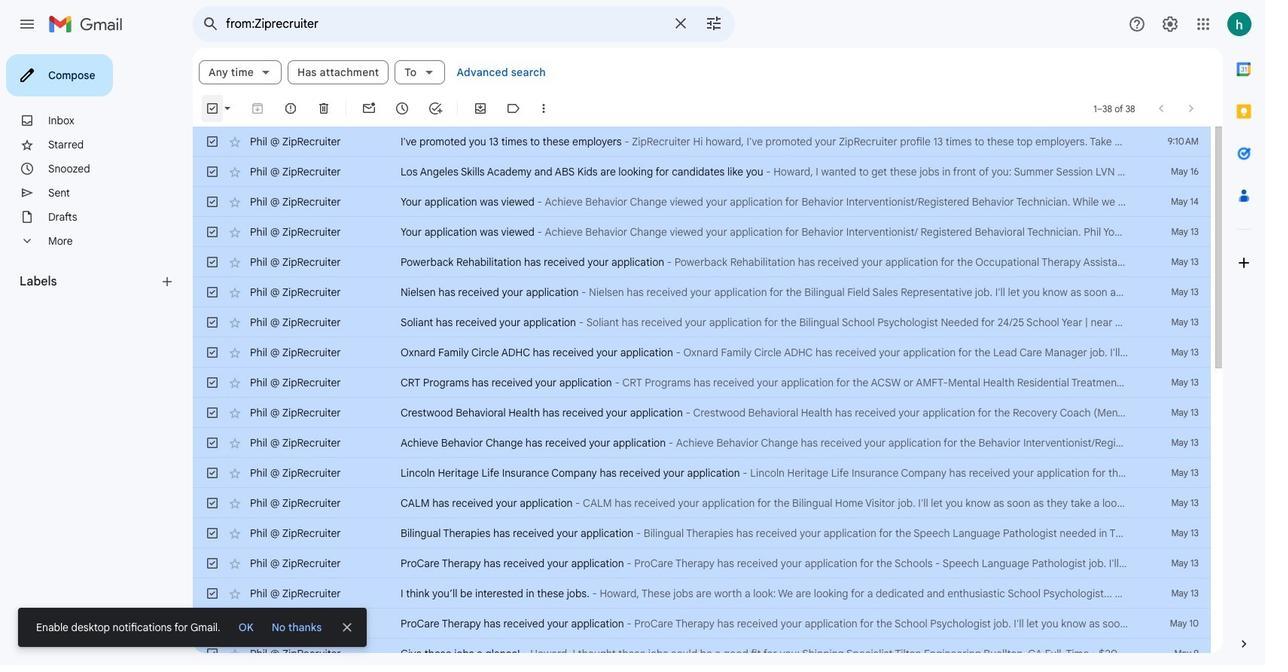Task type: locate. For each thing, give the bounding box(es) containing it.
10 row from the top
[[193, 398, 1211, 428]]

None checkbox
[[205, 134, 220, 149], [205, 164, 220, 179], [205, 225, 220, 240], [205, 285, 220, 300], [205, 315, 220, 330], [205, 345, 220, 360], [205, 435, 220, 451], [205, 586, 220, 601], [205, 134, 220, 149], [205, 164, 220, 179], [205, 225, 220, 240], [205, 285, 220, 300], [205, 315, 220, 330], [205, 345, 220, 360], [205, 435, 220, 451], [205, 586, 220, 601]]

12 row from the top
[[193, 458, 1211, 488]]

14 row from the top
[[193, 518, 1211, 548]]

tab list
[[1224, 48, 1266, 611]]

more email options image
[[536, 101, 552, 116]]

16 row from the top
[[193, 579, 1211, 609]]

1 row from the top
[[193, 127, 1211, 157]]

3 row from the top
[[193, 187, 1211, 217]]

move to inbox image
[[473, 101, 488, 116]]

15 row from the top
[[193, 548, 1211, 579]]

row
[[193, 127, 1211, 157], [193, 157, 1211, 187], [193, 187, 1211, 217], [193, 217, 1211, 247], [193, 247, 1211, 277], [193, 277, 1211, 307], [193, 307, 1211, 338], [193, 338, 1211, 368], [193, 368, 1211, 398], [193, 398, 1211, 428], [193, 428, 1211, 458], [193, 458, 1211, 488], [193, 488, 1211, 518], [193, 518, 1211, 548], [193, 548, 1211, 579], [193, 579, 1211, 609], [193, 609, 1211, 639], [193, 639, 1211, 665]]

main content
[[193, 48, 1224, 665]]

main menu image
[[18, 15, 36, 33]]

7 row from the top
[[193, 307, 1211, 338]]

None checkbox
[[205, 101, 220, 116], [205, 194, 220, 209], [205, 255, 220, 270], [205, 375, 220, 390], [205, 405, 220, 420], [205, 466, 220, 481], [205, 496, 220, 511], [205, 526, 220, 541], [205, 556, 220, 571], [205, 101, 220, 116], [205, 194, 220, 209], [205, 255, 220, 270], [205, 375, 220, 390], [205, 405, 220, 420], [205, 466, 220, 481], [205, 496, 220, 511], [205, 526, 220, 541], [205, 556, 220, 571]]

alert
[[18, 35, 1242, 647]]

18 row from the top
[[193, 639, 1211, 665]]

advanced search options image
[[699, 8, 729, 38]]

labels image
[[506, 101, 521, 116]]

navigation
[[0, 48, 193, 665]]

clear search image
[[666, 8, 696, 38]]

settings image
[[1162, 15, 1180, 33]]

snooze image
[[395, 101, 410, 116]]

heading
[[20, 274, 160, 289]]

gmail image
[[48, 9, 130, 39]]

None search field
[[193, 6, 735, 42]]

8 row from the top
[[193, 338, 1211, 368]]



Task type: describe. For each thing, give the bounding box(es) containing it.
delete image
[[316, 101, 332, 116]]

13 row from the top
[[193, 488, 1211, 518]]

4 row from the top
[[193, 217, 1211, 247]]

11 row from the top
[[193, 428, 1211, 458]]

archive image
[[250, 101, 265, 116]]

support image
[[1129, 15, 1147, 33]]

6 row from the top
[[193, 277, 1211, 307]]

search mail image
[[197, 11, 225, 38]]

Search mail text field
[[226, 17, 663, 32]]

17 row from the top
[[193, 609, 1211, 639]]

5 row from the top
[[193, 247, 1211, 277]]

9 row from the top
[[193, 368, 1211, 398]]

2 row from the top
[[193, 157, 1211, 187]]

add to tasks image
[[428, 101, 443, 116]]

report spam image
[[283, 101, 298, 116]]



Task type: vqa. For each thing, say whether or not it's contained in the screenshot.
Default text style: (Use the 'Remove formatting' button on the toolbar to reset the default text style) on the bottom of the page
no



